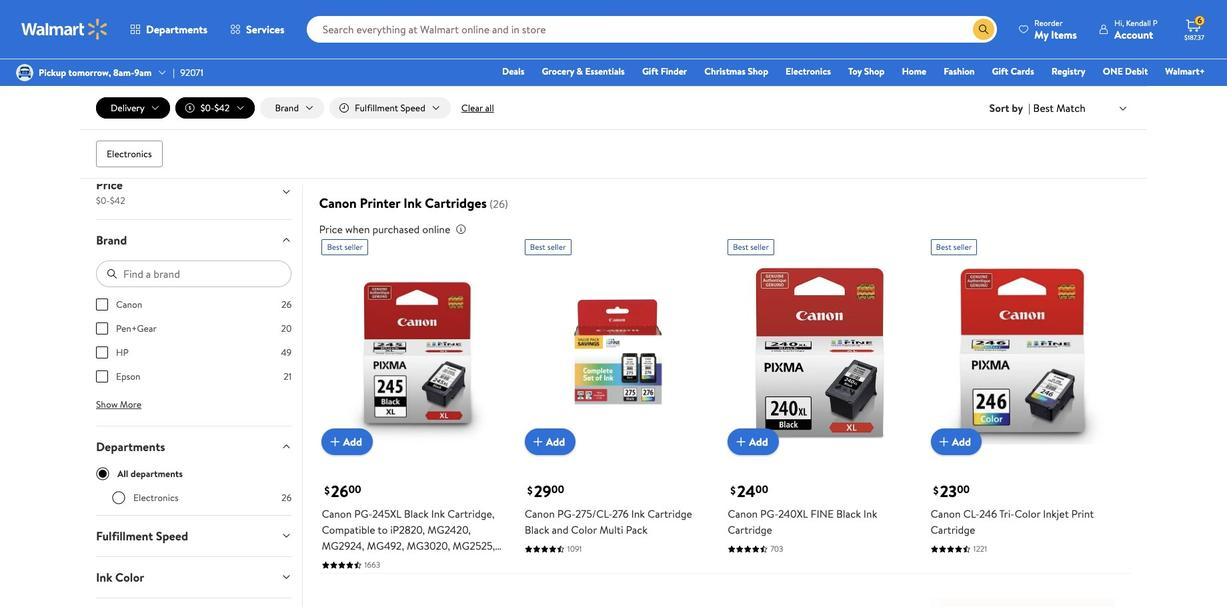 Task type: describe. For each thing, give the bounding box(es) containing it.
canon pg-245xl black ink cartridge, compatible to ip2820, mg2420, mg2924, mg492, mg3020, mg2525, ts3120, ts202, tr4520 and tr4522 image
[[322, 261, 506, 445]]

00 for 23
[[957, 483, 970, 498]]

toy shop
[[848, 65, 885, 78]]

registry
[[1052, 65, 1086, 78]]

(26)
[[490, 197, 508, 212]]

canon cl-246 tri-color inkjet print cartridge
[[931, 507, 1094, 538]]

brand group
[[96, 298, 292, 394]]

print
[[1072, 507, 1094, 522]]

6 $187.37
[[1185, 15, 1205, 42]]

black inside the canon pg-275/cl-276 ink cartridge black and color multi pack
[[525, 523, 549, 538]]

canon for 24
[[728, 507, 758, 522]]

703
[[771, 544, 783, 555]]

walmart+ link
[[1159, 64, 1211, 79]]

and inside the canon pg-245xl black ink cartridge, compatible to ip2820, mg2420, mg2924, mg492, mg3020, mg2525, ts3120, ts202, tr4520 and tr4522
[[432, 555, 448, 570]]

shop for christmas shop
[[748, 65, 768, 78]]

one debit
[[1103, 65, 1148, 78]]

29
[[534, 481, 551, 503]]

christmas
[[705, 65, 746, 78]]

cartridge,
[[448, 507, 495, 522]]

best seller for 24
[[733, 242, 769, 253]]

seller for 23
[[954, 242, 972, 253]]

walmart image
[[21, 19, 108, 40]]

sort
[[990, 101, 1009, 115]]

26 for electronics
[[282, 491, 292, 505]]

essentials
[[585, 65, 625, 78]]

sort by |
[[990, 101, 1031, 115]]

fashion link
[[938, 64, 981, 79]]

$ 29 00
[[527, 481, 564, 503]]

mg2525,
[[453, 539, 495, 554]]

canon pg-240xl fine black ink cartridge
[[728, 507, 877, 538]]

ts3120,
[[322, 555, 356, 570]]

toy shop link
[[842, 64, 891, 79]]

| 92071
[[173, 66, 203, 79]]

cartridge inside 'canon pg-240xl fine black ink cartridge'
[[728, 523, 772, 538]]

24
[[737, 481, 756, 503]]

pg- for 29
[[557, 507, 575, 522]]

add to cart image for 26
[[327, 435, 343, 451]]

26 up compatible
[[331, 481, 348, 503]]

inkjet
[[1043, 507, 1069, 522]]

9am
[[134, 66, 152, 79]]

add to cart image
[[530, 435, 546, 451]]

gift for gift cards
[[992, 65, 1009, 78]]

clear all
[[461, 101, 494, 115]]

my
[[1035, 27, 1049, 42]]

add button for 24
[[728, 429, 779, 456]]

tr4522
[[451, 555, 487, 570]]

price for price when purchased online
[[319, 222, 343, 237]]

cartridge inside the canon pg-275/cl-276 ink cartridge black and color multi pack
[[648, 507, 692, 522]]

grocery & essentials
[[542, 65, 625, 78]]

brand for the bottom brand dropdown button
[[96, 232, 127, 249]]

cl-
[[963, 507, 979, 522]]

match
[[1056, 101, 1086, 115]]

$ 26 00
[[324, 481, 361, 503]]

all
[[117, 467, 128, 481]]

add for 23
[[952, 435, 971, 450]]

black inside 'canon pg-240xl fine black ink cartridge'
[[836, 507, 861, 522]]

$0-$42
[[201, 101, 230, 115]]

cards
[[1011, 65, 1034, 78]]

brand for brand dropdown button to the top
[[275, 101, 299, 115]]

seller for 29
[[547, 242, 566, 253]]

$ 23 00
[[934, 481, 970, 503]]

add for 24
[[749, 435, 768, 450]]

price tab
[[85, 165, 302, 219]]

best for 26
[[327, 242, 343, 253]]

$ for 26
[[324, 483, 330, 498]]

add button for 29
[[525, 429, 576, 456]]

departments button
[[85, 427, 302, 467]]

black inside the canon pg-245xl black ink cartridge, compatible to ip2820, mg2420, mg2924, mg492, mg3020, mg2525, ts3120, ts202, tr4520 and tr4522
[[404, 507, 429, 522]]

departments inside popup button
[[146, 22, 207, 37]]

$0- inside price $0-$42
[[96, 194, 110, 207]]

Walmart Site-Wide search field
[[307, 16, 997, 43]]

ink color button
[[85, 557, 302, 598]]

0 vertical spatial fulfillment speed button
[[330, 97, 451, 119]]

one debit link
[[1097, 64, 1154, 79]]

home
[[902, 65, 927, 78]]

p
[[1153, 17, 1158, 28]]

registry link
[[1046, 64, 1092, 79]]

0 horizontal spatial fulfillment speed button
[[85, 516, 302, 557]]

pg- for 24
[[760, 507, 778, 522]]

canon pg-240xl fine black ink cartridge image
[[728, 261, 912, 445]]

$187.37
[[1185, 33, 1205, 42]]

0 vertical spatial brand button
[[260, 97, 324, 119]]

49
[[281, 346, 292, 359]]

1091
[[567, 544, 582, 555]]

debit
[[1125, 65, 1148, 78]]

sort and filter section element
[[80, 87, 1147, 129]]

hi,
[[1115, 17, 1124, 28]]

canon for 26
[[322, 507, 352, 522]]

show more
[[96, 398, 142, 411]]

best seller for 23
[[936, 242, 972, 253]]

gift finder
[[642, 65, 687, 78]]

color inside dropdown button
[[115, 569, 144, 586]]

$42 inside dropdown button
[[214, 101, 230, 115]]

color inside canon cl-246 tri-color inkjet print cartridge
[[1015, 507, 1041, 522]]

26 for canon
[[282, 298, 292, 311]]

92071
[[180, 66, 203, 79]]

best match button
[[1031, 99, 1131, 117]]

more
[[120, 398, 142, 411]]

21
[[284, 370, 292, 383]]

seller for 24
[[750, 242, 769, 253]]

search icon image
[[979, 24, 989, 35]]

$ for 24
[[730, 483, 736, 498]]

2 vertical spatial electronics
[[133, 491, 178, 505]]

services
[[246, 22, 285, 37]]

show
[[96, 398, 118, 411]]

20
[[281, 322, 292, 335]]

brand tab
[[85, 220, 302, 261]]

8am-
[[113, 66, 134, 79]]

shop for toy shop
[[864, 65, 885, 78]]

canon for 23
[[931, 507, 961, 522]]

price $0-$42
[[96, 177, 125, 207]]

canon pg-275/cl-276 ink cartridge black and color multi pack image
[[525, 261, 709, 445]]

0 vertical spatial |
[[173, 66, 175, 79]]

fashion
[[944, 65, 975, 78]]

add to cart image for 24
[[733, 435, 749, 451]]

toy
[[848, 65, 862, 78]]

mg2420,
[[428, 523, 471, 538]]

pg- for 26
[[354, 507, 372, 522]]

compatible
[[322, 523, 375, 538]]

pickup tomorrow, 8am-9am
[[39, 66, 152, 79]]

gift cards link
[[986, 64, 1040, 79]]

ink inside the canon pg-275/cl-276 ink cartridge black and color multi pack
[[631, 507, 645, 522]]

and inside the canon pg-275/cl-276 ink cartridge black and color multi pack
[[552, 523, 569, 538]]

add button for 23
[[931, 429, 982, 456]]



Task type: vqa. For each thing, say whether or not it's contained in the screenshot.


Task type: locate. For each thing, give the bounding box(es) containing it.
0 horizontal spatial cartridge
[[648, 507, 692, 522]]

gift
[[642, 65, 659, 78], [992, 65, 1009, 78]]

1 vertical spatial fulfillment
[[96, 528, 153, 545]]

$ 24 00
[[730, 481, 768, 503]]

when
[[345, 222, 370, 237]]

00 up compatible
[[348, 483, 361, 498]]

4 $ from the left
[[934, 483, 939, 498]]

kendall
[[1126, 17, 1151, 28]]

00 up 'canon pg-240xl fine black ink cartridge'
[[756, 483, 768, 498]]

canon cl-246 tri-color inkjet print cartridge image
[[931, 261, 1115, 445]]

brand button
[[260, 97, 324, 119], [85, 220, 302, 261]]

departments
[[131, 467, 183, 481]]

ink inside 'canon pg-240xl fine black ink cartridge'
[[864, 507, 877, 522]]

$ left 29
[[527, 483, 533, 498]]

0 horizontal spatial fulfillment speed
[[96, 528, 188, 545]]

246
[[979, 507, 997, 522]]

gift left finder
[[642, 65, 659, 78]]

0 vertical spatial color
[[1015, 507, 1041, 522]]

pg- up compatible
[[354, 507, 372, 522]]

$ left the 24
[[730, 483, 736, 498]]

best match
[[1033, 101, 1086, 115]]

3 add button from the left
[[728, 429, 779, 456]]

add button up $ 29 00
[[525, 429, 576, 456]]

online
[[422, 222, 450, 237]]

tr4520
[[392, 555, 429, 570]]

1 gift from the left
[[642, 65, 659, 78]]

mg2924,
[[322, 539, 364, 554]]

0 vertical spatial $42
[[214, 101, 230, 115]]

best for 24
[[733, 242, 749, 253]]

0 horizontal spatial $0-
[[96, 194, 110, 207]]

clear all button
[[456, 97, 499, 119]]

1 pg- from the left
[[354, 507, 372, 522]]

and down mg3020,
[[432, 555, 448, 570]]

0 horizontal spatial electronics link
[[96, 141, 162, 167]]

services button
[[219, 13, 296, 45]]

electronics link up price $0-$42
[[96, 141, 162, 167]]

speed up ink color dropdown button
[[156, 528, 188, 545]]

0 horizontal spatial shop
[[748, 65, 768, 78]]

best seller for 29
[[530, 242, 566, 253]]

0 horizontal spatial black
[[404, 507, 429, 522]]

1 add from the left
[[343, 435, 362, 450]]

1 horizontal spatial price
[[319, 222, 343, 237]]

ink color
[[96, 569, 144, 586]]

00 inside $ 26 00
[[348, 483, 361, 498]]

finder
[[661, 65, 687, 78]]

canon down 23 at bottom right
[[931, 507, 961, 522]]

All departments radio
[[96, 467, 109, 481]]

cartridge down cl-
[[931, 523, 975, 538]]

fulfillment speed inside tab
[[96, 528, 188, 545]]

delivery button
[[96, 97, 170, 119]]

4 best seller from the left
[[936, 242, 972, 253]]

3 $ from the left
[[730, 483, 736, 498]]

1 horizontal spatial add to cart image
[[733, 435, 749, 451]]

276
[[612, 507, 629, 522]]

brand inside sort and filter section element
[[275, 101, 299, 115]]

ts202,
[[359, 555, 390, 570]]

black down 29
[[525, 523, 549, 538]]

0 horizontal spatial $42
[[110, 194, 125, 207]]

$ inside $ 29 00
[[527, 483, 533, 498]]

black
[[404, 507, 429, 522], [836, 507, 861, 522], [525, 523, 549, 538]]

black right fine
[[836, 507, 861, 522]]

ink color tab
[[85, 557, 302, 598]]

| right by
[[1029, 101, 1031, 115]]

all departments
[[117, 467, 183, 481]]

and
[[552, 523, 569, 538], [432, 555, 448, 570]]

0 horizontal spatial gift
[[642, 65, 659, 78]]

240xl
[[778, 507, 808, 522]]

0 vertical spatial and
[[552, 523, 569, 538]]

3 add from the left
[[749, 435, 768, 450]]

Search search field
[[307, 16, 997, 43]]

00 up cl-
[[957, 483, 970, 498]]

price inside price $0-$42
[[96, 177, 123, 193]]

mg3020,
[[407, 539, 450, 554]]

2 add from the left
[[546, 435, 565, 450]]

2 horizontal spatial black
[[836, 507, 861, 522]]

2 pg- from the left
[[557, 507, 575, 522]]

color inside the canon pg-275/cl-276 ink cartridge black and color multi pack
[[571, 523, 597, 538]]

cartridges
[[425, 194, 487, 212]]

1 add button from the left
[[322, 429, 373, 456]]

275/cl-
[[575, 507, 612, 522]]

$ inside $ 23 00
[[934, 483, 939, 498]]

tomorrow,
[[68, 66, 111, 79]]

canon printer ink cartridges (26)
[[319, 194, 508, 212]]

cartridge up 703
[[728, 523, 772, 538]]

1 vertical spatial speed
[[156, 528, 188, 545]]

None checkbox
[[96, 299, 108, 311], [96, 323, 108, 335], [96, 299, 108, 311], [96, 323, 108, 335]]

add up $ 24 00
[[749, 435, 768, 450]]

departments tab
[[85, 427, 302, 467]]

1 seller from the left
[[344, 242, 363, 253]]

black up ip2820,
[[404, 507, 429, 522]]

| inside sort and filter section element
[[1029, 101, 1031, 115]]

1 horizontal spatial $0-
[[201, 101, 214, 115]]

best for 29
[[530, 242, 546, 253]]

add to cart image up 23 at bottom right
[[936, 435, 952, 451]]

0 horizontal spatial |
[[173, 66, 175, 79]]

gift for gift finder
[[642, 65, 659, 78]]

electronics link
[[780, 64, 837, 79], [96, 141, 162, 167]]

electronics left toy
[[786, 65, 831, 78]]

canon down the 24
[[728, 507, 758, 522]]

0 vertical spatial brand
[[275, 101, 299, 115]]

add to cart image up the 24
[[733, 435, 749, 451]]

canon pg-40 black inkjet print cartridge image
[[931, 599, 1115, 608]]

26 inside brand 'group'
[[282, 298, 292, 311]]

1 vertical spatial color
[[571, 523, 597, 538]]

1 best seller from the left
[[327, 242, 363, 253]]

canon for 29
[[525, 507, 555, 522]]

purchased
[[372, 222, 420, 237]]

1 horizontal spatial and
[[552, 523, 569, 538]]

speed left clear
[[400, 101, 425, 115]]

departments inside dropdown button
[[96, 439, 165, 455]]

speed inside sort and filter section element
[[400, 101, 425, 115]]

canon inside canon cl-246 tri-color inkjet print cartridge
[[931, 507, 961, 522]]

to
[[378, 523, 388, 538]]

ink
[[404, 194, 422, 212], [431, 507, 445, 522], [631, 507, 645, 522], [864, 507, 877, 522], [96, 569, 112, 586]]

00 for 26
[[348, 483, 361, 498]]

00 inside $ 29 00
[[551, 483, 564, 498]]

1 vertical spatial $42
[[110, 194, 125, 207]]

price when purchased online
[[319, 222, 450, 237]]

| left the "92071"
[[173, 66, 175, 79]]

$ up compatible
[[324, 483, 330, 498]]

electronics down departments
[[133, 491, 178, 505]]

00 inside $ 23 00
[[957, 483, 970, 498]]

1 vertical spatial brand button
[[85, 220, 302, 261]]

departments button
[[119, 13, 219, 45]]

Find a brand search field
[[96, 261, 292, 287]]

add to cart image for 23
[[936, 435, 952, 451]]

3 seller from the left
[[750, 242, 769, 253]]

1 horizontal spatial shop
[[864, 65, 885, 78]]

1 horizontal spatial speed
[[400, 101, 425, 115]]

1 horizontal spatial pg-
[[557, 507, 575, 522]]

23
[[940, 481, 957, 503]]

canon inside the canon pg-275/cl-276 ink cartridge black and color multi pack
[[525, 507, 555, 522]]

2 gift from the left
[[992, 65, 1009, 78]]

christmas shop link
[[699, 64, 774, 79]]

00 up the canon pg-275/cl-276 ink cartridge black and color multi pack
[[551, 483, 564, 498]]

0 vertical spatial electronics
[[786, 65, 831, 78]]

electronics up price $0-$42
[[107, 147, 152, 161]]

pack
[[626, 523, 648, 538]]

gift left cards
[[992, 65, 1009, 78]]

0 vertical spatial departments
[[146, 22, 207, 37]]

0 vertical spatial $0-
[[201, 101, 214, 115]]

$ for 29
[[527, 483, 533, 498]]

1 vertical spatial departments
[[96, 439, 165, 455]]

electronics link left toy
[[780, 64, 837, 79]]

gift cards
[[992, 65, 1034, 78]]

fulfillment inside tab
[[96, 528, 153, 545]]

price for price $0-$42
[[96, 177, 123, 193]]

clear
[[461, 101, 483, 115]]

shop right the christmas
[[748, 65, 768, 78]]

pg- inside the canon pg-275/cl-276 ink cartridge black and color multi pack
[[557, 507, 575, 522]]

reorder my items
[[1035, 17, 1077, 42]]

2 best seller from the left
[[530, 242, 566, 253]]

1 horizontal spatial $42
[[214, 101, 230, 115]]

3 best seller from the left
[[733, 242, 769, 253]]

ink inside ink color dropdown button
[[96, 569, 112, 586]]

ink inside the canon pg-245xl black ink cartridge, compatible to ip2820, mg2420, mg2924, mg492, mg3020, mg2525, ts3120, ts202, tr4520 and tr4522
[[431, 507, 445, 522]]

delivery
[[111, 101, 145, 115]]

3 00 from the left
[[756, 483, 768, 498]]

26 left $ 26 00
[[282, 491, 292, 505]]

shop right toy
[[864, 65, 885, 78]]

pg- down $ 29 00
[[557, 507, 575, 522]]

1 vertical spatial fulfillment speed
[[96, 528, 188, 545]]

departments up all at the bottom of the page
[[96, 439, 165, 455]]

cartridge inside canon cl-246 tri-color inkjet print cartridge
[[931, 523, 975, 538]]

1 add to cart image from the left
[[327, 435, 343, 451]]

2 horizontal spatial pg-
[[760, 507, 778, 522]]

3 add to cart image from the left
[[936, 435, 952, 451]]

0 horizontal spatial fulfillment
[[96, 528, 153, 545]]

add up $ 23 00
[[952, 435, 971, 450]]

1 vertical spatial electronics link
[[96, 141, 162, 167]]

$42
[[214, 101, 230, 115], [110, 194, 125, 207]]

$0-$42 button
[[175, 97, 255, 119]]

1 horizontal spatial fulfillment speed
[[355, 101, 425, 115]]

best seller for 26
[[327, 242, 363, 253]]

1221
[[974, 544, 987, 555]]

fulfillment inside sort and filter section element
[[355, 101, 398, 115]]

2 horizontal spatial cartridge
[[931, 523, 975, 538]]

fulfillment speed inside sort and filter section element
[[355, 101, 425, 115]]

add to cart image
[[327, 435, 343, 451], [733, 435, 749, 451], [936, 435, 952, 451]]

$ for 23
[[934, 483, 939, 498]]

cartridge
[[648, 507, 692, 522], [728, 523, 772, 538], [931, 523, 975, 538]]

1 vertical spatial electronics
[[107, 147, 152, 161]]

$0-
[[201, 101, 214, 115], [96, 194, 110, 207]]

add up $ 29 00
[[546, 435, 565, 450]]

00 for 24
[[756, 483, 768, 498]]

fine
[[811, 507, 834, 522]]

best for 23
[[936, 242, 952, 253]]

1 horizontal spatial fulfillment speed button
[[330, 97, 451, 119]]

add to cart image up $ 26 00
[[327, 435, 343, 451]]

cartridge up pack
[[648, 507, 692, 522]]

1 $ from the left
[[324, 483, 330, 498]]

one
[[1103, 65, 1123, 78]]

christmas shop
[[705, 65, 768, 78]]

0 horizontal spatial pg-
[[354, 507, 372, 522]]

1 horizontal spatial fulfillment
[[355, 101, 398, 115]]

1 00 from the left
[[348, 483, 361, 498]]

0 horizontal spatial add to cart image
[[327, 435, 343, 451]]

1 vertical spatial and
[[432, 555, 448, 570]]

pg- inside the canon pg-245xl black ink cartridge, compatible to ip2820, mg2420, mg2924, mg492, mg3020, mg2525, ts3120, ts202, tr4520 and tr4522
[[354, 507, 372, 522]]

2 $ from the left
[[527, 483, 533, 498]]

2 00 from the left
[[551, 483, 564, 498]]

00 inside $ 24 00
[[756, 483, 768, 498]]

color
[[1015, 507, 1041, 522], [571, 523, 597, 538], [115, 569, 144, 586]]

deals link
[[496, 64, 531, 79]]

2 add button from the left
[[525, 429, 576, 456]]

1 horizontal spatial |
[[1029, 101, 1031, 115]]

|
[[173, 66, 175, 79], [1029, 101, 1031, 115]]

add button up $ 26 00
[[322, 429, 373, 456]]

1 vertical spatial |
[[1029, 101, 1031, 115]]

seller for 26
[[344, 242, 363, 253]]

26 up "20"
[[282, 298, 292, 311]]

fulfillment speed tab
[[85, 516, 302, 557]]

$0- inside dropdown button
[[201, 101, 214, 115]]

brand inside tab
[[96, 232, 127, 249]]

and up 1091
[[552, 523, 569, 538]]

$ inside $ 26 00
[[324, 483, 330, 498]]

1 horizontal spatial brand
[[275, 101, 299, 115]]

2 shop from the left
[[864, 65, 885, 78]]

0 horizontal spatial speed
[[156, 528, 188, 545]]

canon pg-275/cl-276 ink cartridge black and color multi pack
[[525, 507, 692, 538]]

gift finder link
[[636, 64, 693, 79]]

1 vertical spatial price
[[319, 222, 343, 237]]

2 horizontal spatial add to cart image
[[936, 435, 952, 451]]

2 seller from the left
[[547, 242, 566, 253]]

hp
[[116, 346, 129, 359]]

0 vertical spatial fulfillment
[[355, 101, 398, 115]]

$ inside $ 24 00
[[730, 483, 736, 498]]

canon pg-245xl black ink cartridge, compatible to ip2820, mg2420, mg2924, mg492, mg3020, mg2525, ts3120, ts202, tr4520 and tr4522
[[322, 507, 495, 570]]

fulfillment speed button
[[330, 97, 451, 119], [85, 516, 302, 557]]

 image
[[16, 64, 33, 81]]

add for 26
[[343, 435, 362, 450]]

add up $ 26 00
[[343, 435, 362, 450]]

pickup
[[39, 66, 66, 79]]

4 00 from the left
[[957, 483, 970, 498]]

best inside "dropdown button"
[[1033, 101, 1054, 115]]

0 horizontal spatial brand
[[96, 232, 127, 249]]

pg- inside 'canon pg-240xl fine black ink cartridge'
[[760, 507, 778, 522]]

1 horizontal spatial cartridge
[[728, 523, 772, 538]]

pen+gear
[[116, 322, 157, 335]]

0 horizontal spatial and
[[432, 555, 448, 570]]

2 add to cart image from the left
[[733, 435, 749, 451]]

0 vertical spatial fulfillment speed
[[355, 101, 425, 115]]

1 horizontal spatial electronics link
[[780, 64, 837, 79]]

home link
[[896, 64, 933, 79]]

mg492,
[[367, 539, 404, 554]]

canon down 29
[[525, 507, 555, 522]]

electronics
[[786, 65, 831, 78], [107, 147, 152, 161], [133, 491, 178, 505]]

0 horizontal spatial price
[[96, 177, 123, 193]]

departments up | 92071
[[146, 22, 207, 37]]

None radio
[[112, 491, 125, 505]]

1 vertical spatial brand
[[96, 232, 127, 249]]

1663
[[364, 560, 380, 571]]

seller
[[344, 242, 363, 253], [547, 242, 566, 253], [750, 242, 769, 253], [954, 242, 972, 253]]

canon inside 'canon pg-240xl fine black ink cartridge'
[[728, 507, 758, 522]]

add button up $ 24 00
[[728, 429, 779, 456]]

0 vertical spatial electronics link
[[780, 64, 837, 79]]

grocery & essentials link
[[536, 64, 631, 79]]

1 horizontal spatial gift
[[992, 65, 1009, 78]]

2 horizontal spatial color
[[1015, 507, 1041, 522]]

1 horizontal spatial color
[[571, 523, 597, 538]]

4 seller from the left
[[954, 242, 972, 253]]

$
[[324, 483, 330, 498], [527, 483, 533, 498], [730, 483, 736, 498], [934, 483, 939, 498]]

$ left 23 at bottom right
[[934, 483, 939, 498]]

tab
[[85, 599, 302, 608]]

reorder
[[1035, 17, 1063, 28]]

3 pg- from the left
[[760, 507, 778, 522]]

0 vertical spatial speed
[[400, 101, 425, 115]]

4 add button from the left
[[931, 429, 982, 456]]

00 for 29
[[551, 483, 564, 498]]

pg- down $ 24 00
[[760, 507, 778, 522]]

add button for 26
[[322, 429, 373, 456]]

4 add from the left
[[952, 435, 971, 450]]

best seller
[[327, 242, 363, 253], [530, 242, 566, 253], [733, 242, 769, 253], [936, 242, 972, 253]]

$42 inside price $0-$42
[[110, 194, 125, 207]]

canon up when
[[319, 194, 357, 212]]

legal information image
[[456, 224, 466, 235]]

2 vertical spatial color
[[115, 569, 144, 586]]

brand
[[275, 101, 299, 115], [96, 232, 127, 249]]

None checkbox
[[96, 347, 108, 359], [96, 371, 108, 383], [96, 347, 108, 359], [96, 371, 108, 383]]

speed inside tab
[[156, 528, 188, 545]]

canon inside brand 'group'
[[116, 298, 142, 311]]

canon up pen+gear
[[116, 298, 142, 311]]

0 vertical spatial price
[[96, 177, 123, 193]]

canon up compatible
[[322, 507, 352, 522]]

show more button
[[85, 394, 152, 415]]

add button up $ 23 00
[[931, 429, 982, 456]]

0 horizontal spatial color
[[115, 569, 144, 586]]

1 horizontal spatial black
[[525, 523, 549, 538]]

1 shop from the left
[[748, 65, 768, 78]]

1 vertical spatial fulfillment speed button
[[85, 516, 302, 557]]

00
[[348, 483, 361, 498], [551, 483, 564, 498], [756, 483, 768, 498], [957, 483, 970, 498]]

by
[[1012, 101, 1023, 115]]

canon inside the canon pg-245xl black ink cartridge, compatible to ip2820, mg2420, mg2924, mg492, mg3020, mg2525, ts3120, ts202, tr4520 and tr4522
[[322, 507, 352, 522]]

1 vertical spatial $0-
[[96, 194, 110, 207]]

add for 29
[[546, 435, 565, 450]]



